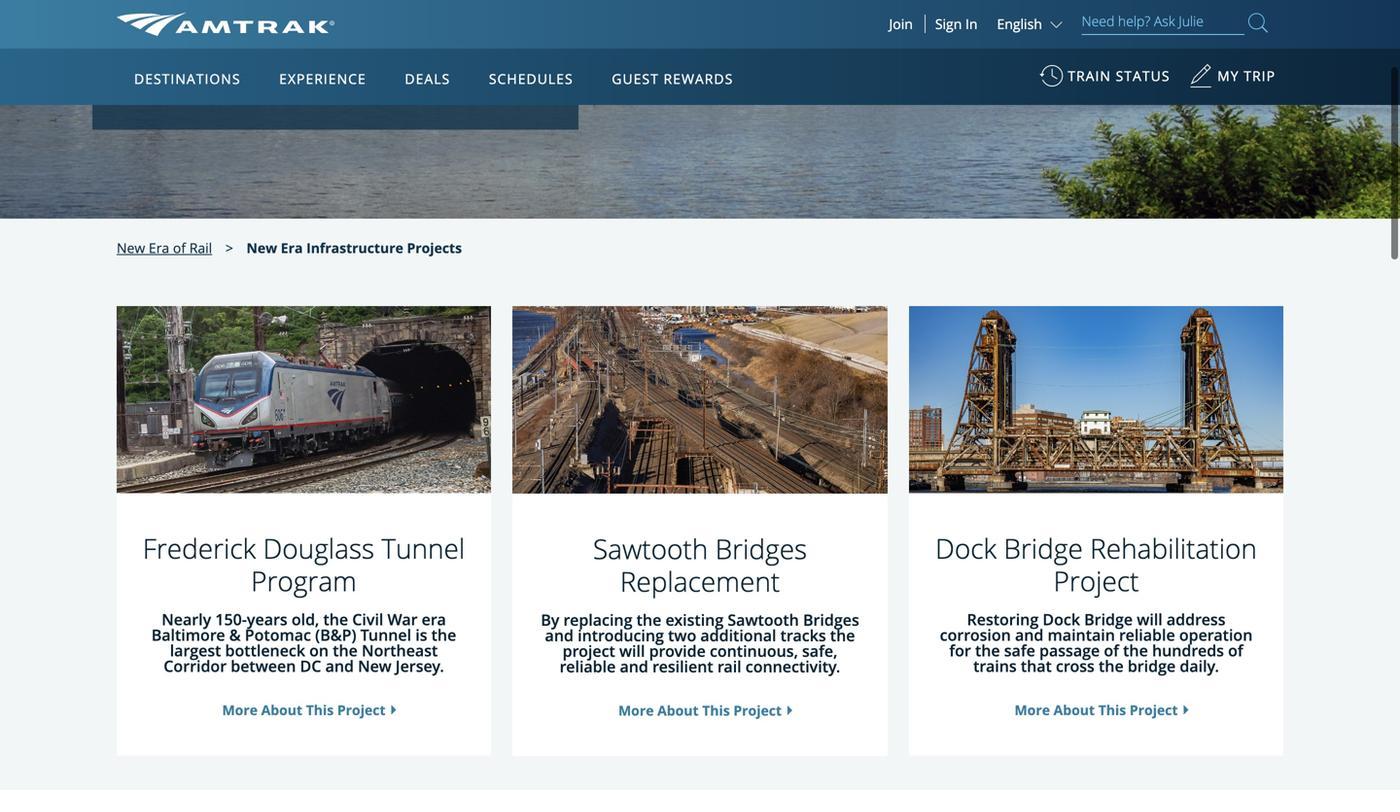 Task type: locate. For each thing, give the bounding box(es) containing it.
the
[[323, 609, 348, 630], [637, 610, 661, 631], [431, 625, 456, 646], [830, 625, 855, 646], [333, 640, 358, 661], [975, 640, 1000, 661], [1123, 640, 1148, 661], [1099, 656, 1124, 677]]

bridges
[[715, 530, 807, 567], [803, 610, 859, 631]]

2 horizontal spatial more
[[1015, 701, 1050, 720]]

sawtooth up continuous,
[[728, 610, 799, 631]]

2 more about this project link from the left
[[1015, 701, 1178, 720]]

dock inside restoring dock bridge will address corrosion and maintain reliable operation for the safe passage of the hundreds of trains that cross the bridge daily.
[[1043, 609, 1080, 630]]

destinations button
[[126, 52, 248, 106]]

project
[[1054, 563, 1139, 600], [337, 701, 386, 720], [1130, 701, 1178, 720], [734, 702, 782, 720]]

two
[[668, 625, 696, 646]]

will left address
[[1137, 609, 1163, 630]]

deals button
[[397, 52, 458, 106]]

0 horizontal spatial sawtooth
[[593, 530, 708, 567]]

will inside 'by replacing the existing sawtooth bridges and introducing two additional tracks the project will provide continuous, safe, reliable and resilient rail connectivity.'
[[619, 641, 645, 662]]

about down cross at the right
[[1054, 701, 1095, 720]]

bridge
[[1004, 530, 1083, 567], [1084, 609, 1133, 630]]

1 horizontal spatial more about this project
[[618, 702, 782, 720]]

and up that
[[1015, 625, 1044, 646]]

tunnel inside nearly 150-years old, the civil war era baltimore & potomac (b&p) tunnel is the largest bottleneck on the northeast corridor between dc and new jersey.
[[360, 625, 411, 646]]

0 vertical spatial bridges
[[715, 530, 807, 567]]

0 horizontal spatial about
[[261, 701, 302, 720]]

reliable up bridge on the right of the page
[[1119, 625, 1175, 646]]

projects
[[122, 39, 280, 99], [407, 239, 462, 257]]

maintain
[[1048, 625, 1115, 646]]

sawtooth
[[593, 530, 708, 567], [728, 610, 799, 631]]

0 vertical spatial reliable
[[1119, 625, 1175, 646]]

more about this project
[[222, 701, 386, 720], [1015, 701, 1178, 720], [618, 702, 782, 720]]

the right old,
[[323, 609, 348, 630]]

0 vertical spatial sawtooth
[[593, 530, 708, 567]]

this down restoring dock bridge will address corrosion and maintain reliable operation for the safe passage of the hundreds of trains that cross the bridge daily.
[[1098, 701, 1126, 720]]

more about this project down dc
[[222, 701, 386, 720]]

civil
[[352, 609, 383, 630]]

1 about from the left
[[261, 701, 302, 720]]

of right daily.
[[1228, 640, 1243, 661]]

this down dc
[[306, 701, 334, 720]]

rail
[[189, 239, 212, 257]]

rewards
[[664, 70, 733, 88]]

0 vertical spatial infrastructure
[[122, 0, 392, 55]]

150-
[[215, 609, 247, 630]]

0 vertical spatial will
[[1137, 609, 1163, 630]]

about down resilient
[[657, 702, 699, 720]]

bridge up passage
[[1084, 609, 1133, 630]]

project for dock bridge rehabilitation project
[[1130, 701, 1178, 720]]

&
[[229, 625, 241, 646]]

guest rewards
[[612, 70, 733, 88]]

dock up restoring
[[935, 530, 997, 567]]

english button
[[997, 15, 1067, 33]]

1 vertical spatial will
[[619, 641, 645, 662]]

0 horizontal spatial bridge
[[1004, 530, 1083, 567]]

the right for
[[975, 640, 1000, 661]]

will right project
[[619, 641, 645, 662]]

0 horizontal spatial more
[[222, 701, 258, 720]]

1 vertical spatial bridges
[[803, 610, 859, 631]]

guest rewards button
[[604, 52, 741, 106]]

1 more about this project from the left
[[222, 701, 386, 720]]

bridge inside restoring dock bridge will address corrosion and maintain reliable operation for the safe passage of the hundreds of trains that cross the bridge daily.
[[1084, 609, 1133, 630]]

2 horizontal spatial more about this project link
[[1015, 701, 1178, 720]]

more about this project link down dc
[[222, 701, 386, 720]]

tunnel inside frederick douglass tunnel program
[[381, 530, 465, 567]]

0 vertical spatial dock
[[935, 530, 997, 567]]

of left rail
[[173, 239, 186, 257]]

more about this project link down cross at the right
[[1015, 701, 1178, 720]]

project down "northeast"
[[337, 701, 386, 720]]

infrastructure
[[122, 0, 392, 55], [306, 239, 403, 257]]

this
[[306, 701, 334, 720], [1098, 701, 1126, 720], [702, 702, 730, 720]]

2 horizontal spatial this
[[1098, 701, 1126, 720]]

0 horizontal spatial projects
[[122, 39, 280, 99]]

banner
[[0, 0, 1400, 449]]

sawtooth up existing
[[593, 530, 708, 567]]

schedules
[[489, 70, 573, 88]]

3 more about this project from the left
[[618, 702, 782, 720]]

the right is
[[431, 625, 456, 646]]

1 horizontal spatial about
[[657, 702, 699, 720]]

new era of rail link
[[117, 239, 212, 257]]

bridge up restoring
[[1004, 530, 1083, 567]]

era for new era infrastructure projects link
[[281, 239, 303, 257]]

will inside restoring dock bridge will address corrosion and maintain reliable operation for the safe passage of the hundreds of trains that cross the bridge daily.
[[1137, 609, 1163, 630]]

1 vertical spatial dock
[[1043, 609, 1080, 630]]

1 horizontal spatial will
[[1137, 609, 1163, 630]]

more about this project link down resilient
[[618, 702, 782, 720]]

douglass
[[263, 530, 374, 567]]

bridges inside the sawtooth bridges replacement
[[715, 530, 807, 567]]

1 horizontal spatial dock
[[1043, 609, 1080, 630]]

safe
[[1004, 640, 1035, 661]]

1 vertical spatial projects
[[407, 239, 462, 257]]

bridges up safe,
[[803, 610, 859, 631]]

0 horizontal spatial will
[[619, 641, 645, 662]]

dock up passage
[[1043, 609, 1080, 630]]

and inside nearly 150-years old, the civil war era baltimore & potomac (b&p) tunnel is the largest bottleneck on the northeast corridor between dc and new jersey.
[[325, 656, 354, 677]]

0 horizontal spatial more about this project link
[[222, 701, 386, 720]]

tunnel up era
[[381, 530, 465, 567]]

2 horizontal spatial more about this project
[[1015, 701, 1178, 720]]

era up amtrak image
[[220, 0, 284, 11]]

new left jersey. in the bottom left of the page
[[358, 656, 392, 677]]

replacing
[[564, 610, 632, 631]]

1 horizontal spatial this
[[702, 702, 730, 720]]

1 more about this project link from the left
[[222, 701, 386, 720]]

1 vertical spatial tunnel
[[360, 625, 411, 646]]

3 this from the left
[[702, 702, 730, 720]]

on
[[309, 640, 329, 661]]

1 horizontal spatial more about this project link
[[618, 702, 782, 720]]

1 vertical spatial sawtooth
[[728, 610, 799, 631]]

tunnel left is
[[360, 625, 411, 646]]

train status link
[[1040, 57, 1170, 105]]

more about this project down resilient
[[618, 702, 782, 720]]

project for sawtooth bridges replacement
[[734, 702, 782, 720]]

2 horizontal spatial of
[[1228, 640, 1243, 661]]

1 vertical spatial infrastructure
[[306, 239, 403, 257]]

this down rail
[[702, 702, 730, 720]]

1 horizontal spatial of
[[1104, 640, 1119, 661]]

northeast
[[362, 640, 438, 661]]

dock
[[935, 530, 997, 567], [1043, 609, 1080, 630]]

0 vertical spatial bridge
[[1004, 530, 1083, 567]]

2 more about this project from the left
[[1015, 701, 1178, 720]]

restoring dock bridge will address corrosion and maintain reliable operation for the safe passage of the hundreds of trains that cross the bridge daily.
[[940, 609, 1253, 677]]

destinations
[[134, 70, 241, 88]]

new era infrastructure projects
[[122, 0, 392, 99], [246, 239, 462, 257]]

bridges inside 'by replacing the existing sawtooth bridges and introducing two additional tracks the project will provide continuous, safe, reliable and resilient rail connectivity.'
[[803, 610, 859, 631]]

1 more from the left
[[222, 701, 258, 720]]

rail
[[717, 657, 742, 677]]

more about this project link for program
[[222, 701, 386, 720]]

in
[[965, 15, 978, 33]]

0 vertical spatial tunnel
[[381, 530, 465, 567]]

2 horizontal spatial about
[[1054, 701, 1095, 720]]

1 horizontal spatial more
[[618, 702, 654, 720]]

years
[[247, 609, 288, 630]]

more down between
[[222, 701, 258, 720]]

restoring
[[967, 609, 1039, 630]]

project down bridge on the right of the page
[[1130, 701, 1178, 720]]

trains
[[973, 656, 1017, 677]]

1 vertical spatial bridge
[[1084, 609, 1133, 630]]

by replacing the existing sawtooth bridges and introducing two additional tracks the project will provide continuous, safe, reliable and resilient rail connectivity.
[[541, 610, 859, 677]]

1 vertical spatial reliable
[[560, 657, 616, 677]]

bridge
[[1128, 656, 1176, 677]]

the right "on"
[[333, 640, 358, 661]]

2 more from the left
[[1015, 701, 1050, 720]]

for
[[949, 640, 971, 661]]

guest
[[612, 70, 659, 88]]

reliable down introducing
[[560, 657, 616, 677]]

more about this project link
[[222, 701, 386, 720], [1015, 701, 1178, 720], [618, 702, 782, 720]]

era right rail
[[281, 239, 303, 257]]

nearly 150-years old, the civil war era baltimore & potomac (b&p) tunnel is the largest bottleneck on the northeast corridor between dc and new jersey.
[[151, 609, 456, 677]]

schedules link
[[481, 49, 581, 105]]

safe,
[[802, 641, 838, 662]]

2 this from the left
[[1098, 701, 1126, 720]]

banner containing join
[[0, 0, 1400, 449]]

project down rail
[[734, 702, 782, 720]]

this for program
[[306, 701, 334, 720]]

0 vertical spatial projects
[[122, 39, 280, 99]]

more down resilient
[[618, 702, 654, 720]]

more about this project down cross at the right
[[1015, 701, 1178, 720]]

experience
[[279, 70, 366, 88]]

jersey.
[[396, 656, 444, 677]]

more down that
[[1015, 701, 1050, 720]]

resilient
[[652, 657, 713, 677]]

1 horizontal spatial sawtooth
[[728, 610, 799, 631]]

project up maintain
[[1054, 563, 1139, 600]]

1 this from the left
[[306, 701, 334, 720]]

frederick douglass tunnel program
[[143, 530, 465, 600]]

and down introducing
[[620, 657, 648, 677]]

tunnel
[[381, 530, 465, 567], [360, 625, 411, 646]]

1 horizontal spatial reliable
[[1119, 625, 1175, 646]]

reliable
[[1119, 625, 1175, 646], [560, 657, 616, 677]]

bridges up the additional
[[715, 530, 807, 567]]

era left rail
[[149, 239, 169, 257]]

about down between
[[261, 701, 302, 720]]

dock inside the dock bridge rehabilitation project
[[935, 530, 997, 567]]

more
[[222, 701, 258, 720], [1015, 701, 1050, 720], [618, 702, 654, 720]]

1 horizontal spatial bridge
[[1084, 609, 1133, 630]]

0 horizontal spatial reliable
[[560, 657, 616, 677]]

about
[[261, 701, 302, 720], [1054, 701, 1095, 720], [657, 702, 699, 720]]

0 horizontal spatial dock
[[935, 530, 997, 567]]

and right dc
[[325, 656, 354, 677]]

tracks
[[780, 625, 826, 646]]

rehabilitation
[[1090, 530, 1257, 567]]

dock bridge stands against blue skies in new jersey image
[[909, 306, 1283, 493]]

0 horizontal spatial more about this project
[[222, 701, 386, 720]]

baltimore
[[151, 625, 225, 646]]

and
[[1015, 625, 1044, 646], [545, 625, 574, 646], [325, 656, 354, 677], [620, 657, 648, 677]]

2 about from the left
[[1054, 701, 1095, 720]]

application
[[189, 162, 656, 435]]

of right cross at the right
[[1104, 640, 1119, 661]]

introducing
[[578, 625, 664, 646]]

cross
[[1056, 656, 1095, 677]]

0 horizontal spatial this
[[306, 701, 334, 720]]



Task type: vqa. For each thing, say whether or not it's contained in the screenshot.
Coast within the Soak up the sun and splendor of the Pacific Coast as the Pacific Surfliner transports you (and your surfboard) to the great beach towns of Southern California, including San Diego, Oceanside and Solana Beach.
no



Task type: describe. For each thing, give the bounding box(es) containing it.
this for project
[[1098, 701, 1126, 720]]

more for project
[[1015, 701, 1050, 720]]

projects inside the new era infrastructure projects
[[122, 39, 280, 99]]

era
[[422, 609, 446, 630]]

more about this project for program
[[222, 701, 386, 720]]

that
[[1021, 656, 1052, 677]]

connectivity.
[[746, 657, 840, 677]]

sawtooth bridges replacement
[[593, 530, 807, 600]]

passage
[[1039, 640, 1100, 661]]

experience button
[[271, 52, 374, 106]]

new era infrastructure projects link
[[246, 239, 462, 257]]

sawtooth inside 'by replacing the existing sawtooth bridges and introducing two additional tracks the project will provide continuous, safe, reliable and resilient rail connectivity.'
[[728, 610, 799, 631]]

by
[[541, 610, 559, 631]]

bottleneck
[[225, 640, 305, 661]]

my trip
[[1218, 67, 1276, 85]]

frederick
[[143, 530, 256, 567]]

about for project
[[1054, 701, 1095, 720]]

dock bridge rehabilitation project
[[935, 530, 1257, 600]]

amtrak image
[[117, 13, 335, 36]]

potomac
[[245, 625, 311, 646]]

operation
[[1179, 625, 1253, 646]]

dc
[[300, 656, 321, 677]]

new left rail
[[117, 239, 145, 257]]

new right rail
[[246, 239, 277, 257]]

join button
[[878, 15, 926, 33]]

project for frederick douglass tunnel program
[[337, 701, 386, 720]]

new era of rail
[[117, 239, 212, 257]]

train
[[1068, 67, 1111, 85]]

provide
[[649, 641, 706, 662]]

continuous,
[[710, 641, 798, 662]]

sign in
[[935, 15, 978, 33]]

my trip button
[[1189, 57, 1276, 105]]

about for program
[[261, 701, 302, 720]]

3 more from the left
[[618, 702, 654, 720]]

corrosion
[[940, 625, 1011, 646]]

era for new era of rail link
[[149, 239, 169, 257]]

new up amtrak image
[[122, 0, 209, 11]]

war
[[388, 609, 418, 630]]

hundreds
[[1152, 640, 1224, 661]]

application inside banner
[[189, 162, 656, 435]]

1 vertical spatial new era infrastructure projects
[[246, 239, 462, 257]]

regions map image
[[189, 162, 656, 435]]

reliable inside restoring dock bridge will address corrosion and maintain reliable operation for the safe passage of the hundreds of trains that cross the bridge daily.
[[1119, 625, 1175, 646]]

and inside restoring dock bridge will address corrosion and maintain reliable operation for the safe passage of the hundreds of trains that cross the bridge daily.
[[1015, 625, 1044, 646]]

the left the hundreds
[[1123, 640, 1148, 661]]

(b&p)
[[315, 625, 356, 646]]

replacement
[[620, 563, 780, 600]]

more about this project link for project
[[1015, 701, 1178, 720]]

3 more about this project link from the left
[[618, 702, 782, 720]]

more about this project for project
[[1015, 701, 1178, 720]]

daily.
[[1180, 656, 1219, 677]]

Please enter your search item search field
[[1082, 10, 1245, 35]]

more for program
[[222, 701, 258, 720]]

trip
[[1244, 67, 1276, 85]]

project inside the dock bridge rehabilitation project
[[1054, 563, 1139, 600]]

1 horizontal spatial projects
[[407, 239, 462, 257]]

search icon image
[[1248, 9, 1268, 36]]

additional
[[700, 625, 776, 646]]

train status
[[1068, 67, 1170, 85]]

address
[[1167, 609, 1226, 630]]

and left introducing
[[545, 625, 574, 646]]

largest
[[170, 640, 221, 661]]

project
[[563, 641, 615, 662]]

old,
[[292, 609, 319, 630]]

the right cross at the right
[[1099, 656, 1124, 677]]

0 vertical spatial new era infrastructure projects
[[122, 0, 392, 99]]

nearly
[[162, 609, 211, 630]]

deals
[[405, 70, 450, 88]]

sawtooth inside the sawtooth bridges replacement
[[593, 530, 708, 567]]

reliable inside 'by replacing the existing sawtooth bridges and introducing two additional tracks the project will provide continuous, safe, reliable and resilient rail connectivity.'
[[560, 657, 616, 677]]

new inside nearly 150-years old, the civil war era baltimore & potomac (b&p) tunnel is the largest bottleneck on the northeast corridor between dc and new jersey.
[[358, 656, 392, 677]]

the left two
[[637, 610, 661, 631]]

status
[[1116, 67, 1170, 85]]

my
[[1218, 67, 1239, 85]]

is
[[415, 625, 427, 646]]

sign in button
[[935, 15, 978, 33]]

bridge inside the dock bridge rehabilitation project
[[1004, 530, 1083, 567]]

sign
[[935, 15, 962, 33]]

english
[[997, 15, 1042, 33]]

the right tracks
[[830, 625, 855, 646]]

corridor
[[164, 656, 227, 677]]

between
[[231, 656, 296, 677]]

program
[[251, 563, 357, 600]]

0 horizontal spatial of
[[173, 239, 186, 257]]

existing
[[666, 610, 724, 631]]

3 about from the left
[[657, 702, 699, 720]]

join
[[889, 15, 913, 33]]



